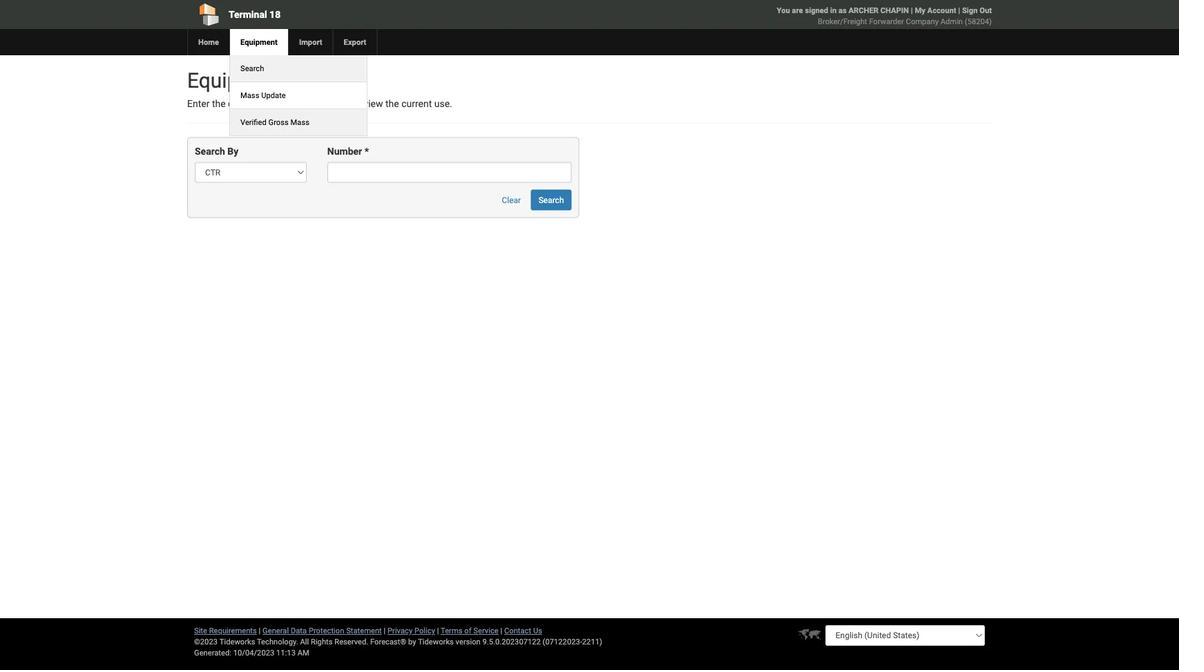 Task type: describe. For each thing, give the bounding box(es) containing it.
privacy
[[388, 626, 413, 635]]

site
[[194, 626, 207, 635]]

update
[[261, 91, 286, 100]]

all
[[300, 637, 309, 646]]

by
[[228, 146, 239, 157]]

rights
[[311, 637, 333, 646]]

us
[[533, 626, 542, 635]]

terminal 18 link
[[187, 0, 511, 29]]

terminal 18
[[229, 9, 281, 20]]

verified gross mass
[[240, 118, 310, 127]]

generated:
[[194, 648, 231, 657]]

9.5.0.202307122
[[483, 637, 541, 646]]

admin
[[941, 17, 963, 26]]

are
[[792, 6, 803, 15]]

forwarder
[[869, 17, 904, 26]]

am
[[298, 648, 309, 657]]

| up forecast®
[[384, 626, 386, 635]]

general
[[263, 626, 289, 635]]

*
[[365, 146, 369, 157]]

search for 'search' button
[[539, 195, 564, 205]]

terms
[[441, 626, 463, 635]]

| left 'my'
[[911, 6, 913, 15]]

data
[[291, 626, 307, 635]]

of
[[465, 626, 472, 635]]

export link
[[333, 29, 377, 55]]

export
[[344, 38, 366, 47]]

0 horizontal spatial mass
[[240, 91, 259, 100]]

contact
[[504, 626, 531, 635]]

equipment inquiry enter the container or chassis number to view the current use.
[[187, 68, 452, 110]]

equipment for equipment
[[240, 38, 278, 47]]

technology.
[[257, 637, 298, 646]]

chassis
[[282, 98, 315, 110]]

| left the general
[[259, 626, 261, 635]]

view
[[364, 98, 383, 110]]

search for search by
[[195, 146, 225, 157]]

equipment link
[[229, 29, 288, 55]]

forecast®
[[370, 637, 406, 646]]

terms of service link
[[441, 626, 499, 635]]

verified
[[240, 118, 267, 127]]

account
[[928, 6, 957, 15]]

©2023 tideworks
[[194, 637, 255, 646]]

clear
[[502, 195, 521, 205]]

privacy policy link
[[388, 626, 435, 635]]

contact us link
[[504, 626, 542, 635]]

sign
[[962, 6, 978, 15]]

use.
[[434, 98, 452, 110]]

signed
[[805, 6, 829, 15]]

site requirements | general data protection statement | privacy policy | terms of service | contact us ©2023 tideworks technology. all rights reserved. forecast® by tideworks version 9.5.0.202307122 (07122023-2211) generated: 10/04/2023 11:13 am
[[194, 626, 602, 657]]

import link
[[288, 29, 333, 55]]

broker/freight
[[818, 17, 867, 26]]



Task type: locate. For each thing, give the bounding box(es) containing it.
0 vertical spatial search
[[240, 64, 264, 73]]

equipment for equipment inquiry enter the container or chassis number to view the current use.
[[187, 68, 286, 93]]

equipment
[[240, 38, 278, 47], [187, 68, 286, 93]]

equipment up search "link"
[[240, 38, 278, 47]]

(58204)
[[965, 17, 992, 26]]

tideworks
[[418, 637, 454, 646]]

1 the from the left
[[212, 98, 226, 110]]

2211)
[[582, 637, 602, 646]]

reserved.
[[335, 637, 368, 646]]

11:13
[[276, 648, 296, 657]]

archer
[[849, 6, 879, 15]]

|
[[911, 6, 913, 15], [959, 6, 961, 15], [259, 626, 261, 635], [384, 626, 386, 635], [437, 626, 439, 635], [501, 626, 502, 635]]

Number * text field
[[327, 162, 572, 183]]

mass update
[[240, 91, 286, 100]]

1 vertical spatial equipment
[[187, 68, 286, 93]]

company
[[906, 17, 939, 26]]

mass
[[240, 91, 259, 100], [291, 118, 310, 127]]

search button
[[531, 190, 572, 210]]

equipment up container
[[187, 68, 286, 93]]

1 horizontal spatial the
[[386, 98, 399, 110]]

| left the sign
[[959, 6, 961, 15]]

2 vertical spatial search
[[539, 195, 564, 205]]

container
[[228, 98, 268, 110]]

search
[[240, 64, 264, 73], [195, 146, 225, 157], [539, 195, 564, 205]]

mass down chassis
[[291, 118, 310, 127]]

general data protection statement link
[[263, 626, 382, 635]]

you
[[777, 6, 790, 15]]

(07122023-
[[543, 637, 582, 646]]

number
[[327, 146, 362, 157]]

18
[[270, 9, 281, 20]]

enter
[[187, 98, 210, 110]]

mass left update
[[240, 91, 259, 100]]

10/04/2023
[[233, 648, 275, 657]]

you are signed in as archer chapin | my account | sign out broker/freight forwarder company admin (58204)
[[777, 6, 992, 26]]

number
[[317, 98, 350, 110]]

| up tideworks
[[437, 626, 439, 635]]

my
[[915, 6, 926, 15]]

service
[[474, 626, 499, 635]]

search for search "link"
[[240, 64, 264, 73]]

search inside "link"
[[240, 64, 264, 73]]

0 vertical spatial mass
[[240, 91, 259, 100]]

sign out link
[[962, 6, 992, 15]]

policy
[[415, 626, 435, 635]]

2 horizontal spatial search
[[539, 195, 564, 205]]

by
[[408, 637, 416, 646]]

the
[[212, 98, 226, 110], [386, 98, 399, 110]]

0 horizontal spatial search
[[195, 146, 225, 157]]

1 horizontal spatial search
[[240, 64, 264, 73]]

home link
[[187, 29, 229, 55]]

import
[[299, 38, 322, 47]]

search by
[[195, 146, 239, 157]]

gross
[[268, 118, 289, 127]]

site requirements link
[[194, 626, 257, 635]]

protection
[[309, 626, 344, 635]]

the right enter
[[212, 98, 226, 110]]

statement
[[346, 626, 382, 635]]

search link
[[230, 55, 275, 82]]

1 vertical spatial mass
[[291, 118, 310, 127]]

as
[[839, 6, 847, 15]]

verified gross mass link
[[230, 109, 320, 135]]

| up 9.5.0.202307122
[[501, 626, 502, 635]]

in
[[830, 6, 837, 15]]

2 the from the left
[[386, 98, 399, 110]]

terminal
[[229, 9, 267, 20]]

0 vertical spatial equipment
[[240, 38, 278, 47]]

0 horizontal spatial the
[[212, 98, 226, 110]]

home
[[198, 38, 219, 47]]

mass update link
[[230, 82, 296, 108]]

1 horizontal spatial mass
[[291, 118, 310, 127]]

chapin
[[881, 6, 909, 15]]

clear button
[[494, 190, 529, 210]]

version
[[456, 637, 481, 646]]

inquiry
[[291, 68, 354, 93]]

search left by
[[195, 146, 225, 157]]

number *
[[327, 146, 369, 157]]

search right clear button
[[539, 195, 564, 205]]

to
[[353, 98, 361, 110]]

1 vertical spatial search
[[195, 146, 225, 157]]

the right view at left top
[[386, 98, 399, 110]]

equipment inside equipment inquiry enter the container or chassis number to view the current use.
[[187, 68, 286, 93]]

search inside button
[[539, 195, 564, 205]]

current
[[402, 98, 432, 110]]

or
[[271, 98, 280, 110]]

out
[[980, 6, 992, 15]]

search down equipment link
[[240, 64, 264, 73]]

my account link
[[915, 6, 957, 15]]

requirements
[[209, 626, 257, 635]]



Task type: vqa. For each thing, say whether or not it's contained in the screenshot.
(LBS)
no



